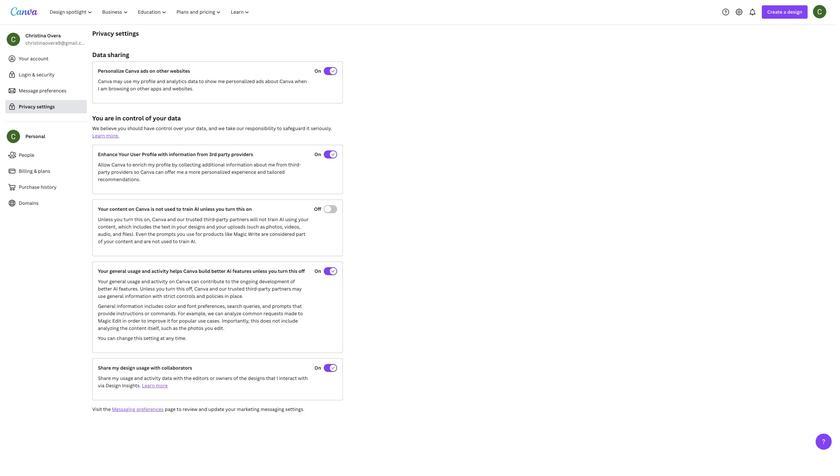 Task type: locate. For each thing, give the bounding box(es) containing it.
1 vertical spatial includes
[[144, 303, 163, 310]]

1 horizontal spatial third-
[[246, 286, 258, 292]]

christina
[[25, 32, 46, 39]]

activity inside share my usage and activity data with the editors or owners of the designs that i interact with via design insights.
[[144, 376, 161, 382]]

1 vertical spatial better
[[98, 286, 112, 292]]

to right contribute
[[225, 279, 230, 285]]

may up browsing on the top left of the page
[[113, 78, 123, 85]]

general for your general usage and activity helps canva build better ai features unless you turn this off
[[109, 268, 126, 275]]

use up ai.
[[186, 231, 194, 238]]

1 vertical spatial or
[[210, 376, 215, 382]]

information up instructions
[[117, 303, 143, 310]]

of right the "owners"
[[233, 376, 238, 382]]

your for your content on canva is not used to train ai unless you turn this on
[[98, 206, 108, 213]]

0 vertical spatial you
[[92, 114, 103, 122]]

a right create
[[784, 9, 786, 15]]

for down for
[[171, 318, 178, 324]]

update
[[208, 407, 224, 413]]

the right the "owners"
[[239, 376, 247, 382]]

create a design button
[[762, 5, 808, 19]]

our up policies
[[219, 286, 227, 292]]

me up "tailored"
[[268, 162, 275, 168]]

providers up recommendations.
[[111, 169, 133, 175]]

1 vertical spatial design
[[120, 365, 135, 372]]

general for your general usage and activity on canva can contribute to the ongoing development of better ai features. unless you turn this off, canva and our trusted third-party partners may use general information with strict controls and policies in place.
[[109, 279, 126, 285]]

0 vertical spatial more
[[189, 169, 200, 175]]

0 horizontal spatial or
[[145, 311, 149, 317]]

about left when
[[265, 78, 278, 85]]

i inside canva may use my profile and analytics data to show me personalized ads about canva when i am browsing on other apps and websites.
[[98, 86, 99, 92]]

privacy down message
[[19, 104, 36, 110]]

websites
[[170, 68, 190, 74]]

to inside canva may use my profile and analytics data to show me personalized ads about canva when i am browsing on other apps and websites.
[[199, 78, 204, 85]]

it up such
[[167, 318, 170, 324]]

0 horizontal spatial unless
[[200, 206, 215, 213]]

profile
[[142, 151, 157, 158]]

& inside login & security link
[[32, 72, 35, 78]]

you
[[118, 125, 126, 132], [216, 206, 224, 213], [114, 217, 122, 223], [177, 231, 185, 238], [268, 268, 277, 275], [156, 286, 164, 292], [205, 325, 213, 332]]

preferences down login & security link
[[39, 88, 66, 94]]

includes inside general information includes color and font preferences, search queries, and prompts that provide instructions or commands. for example, we can analyze common requests made to magic edit in order to improve it for popular use cases. importantly, this does not include analyzing the content itself, such as the photos you edit.
[[144, 303, 163, 310]]

1 vertical spatial ads
[[256, 78, 264, 85]]

this inside your general usage and activity on canva can contribute to the ongoing development of better ai features. unless you turn this off, canva and our trusted third-party partners may use general information with strict controls and policies in place.
[[176, 286, 185, 292]]

0 vertical spatial design
[[787, 9, 802, 15]]

2 share from the top
[[98, 376, 111, 382]]

0 horizontal spatial i
[[98, 86, 99, 92]]

0 vertical spatial ads
[[140, 68, 148, 74]]

0 vertical spatial designs
[[188, 224, 205, 230]]

usage inside your general usage and activity on canva can contribute to the ongoing development of better ai features. unless you turn this off, canva and our trusted third-party partners may use general information with strict controls and policies in place.
[[127, 279, 140, 285]]

in right the edit
[[122, 318, 127, 324]]

1 horizontal spatial preferences
[[136, 407, 164, 413]]

0 horizontal spatial other
[[137, 86, 149, 92]]

on up which in the left of the page
[[129, 206, 134, 213]]

unless
[[98, 217, 113, 223], [140, 286, 155, 292]]

information down features.
[[125, 293, 151, 300]]

prompts inside general information includes color and font preferences, search queries, and prompts that provide instructions or commands. for example, we can analyze common requests made to magic edit in order to improve it for popular use cases. importantly, this does not include analyzing the content itself, such as the photos you edit.
[[272, 303, 291, 310]]

are up believe
[[105, 114, 114, 122]]

i left am
[[98, 86, 99, 92]]

0 horizontal spatial control
[[122, 114, 144, 122]]

seriously.
[[311, 125, 332, 132]]

of right development
[[290, 279, 295, 285]]

on
[[149, 68, 155, 74], [130, 86, 136, 92], [129, 206, 134, 213], [246, 206, 252, 213], [169, 279, 175, 285]]

to left the safeguard
[[277, 125, 282, 132]]

0 horizontal spatial settings
[[37, 104, 55, 110]]

activity
[[151, 268, 169, 275], [151, 279, 168, 285], [144, 376, 161, 382]]

development
[[259, 279, 289, 285]]

common
[[242, 311, 262, 317]]

design up insights.
[[120, 365, 135, 372]]

should
[[127, 125, 143, 132]]

2 vertical spatial third-
[[246, 286, 258, 292]]

of inside share my usage and activity data with the editors or owners of the designs that i interact with via design insights.
[[233, 376, 238, 382]]

2 horizontal spatial third-
[[288, 162, 301, 168]]

as inside unless you turn this on, canva and our trusted third-party partners will not train ai using your content, which includes the text in your designs and your uploads (such as photos, videos, audio, and files). even the prompts you use for products like magic write are considered part of your content and are not used to train ai.
[[260, 224, 265, 230]]

this
[[236, 206, 245, 213], [134, 217, 143, 223], [289, 268, 297, 275], [176, 286, 185, 292], [251, 318, 259, 324], [134, 336, 142, 342]]

you for you are in control of your data
[[92, 114, 103, 122]]

magic inside unless you turn this on, canva and our trusted third-party partners will not train ai using your content, which includes the text in your designs and your uploads (such as photos, videos, audio, and files). even the prompts you use for products like magic write are considered part of your content and are not used to train ai.
[[234, 231, 247, 238]]

enhance your user profile with information from 3rd party providers
[[98, 151, 253, 158]]

1 horizontal spatial designs
[[248, 376, 265, 382]]

1 horizontal spatial a
[[784, 9, 786, 15]]

responsibility
[[245, 125, 276, 132]]

activity inside your general usage and activity on canva can contribute to the ongoing development of better ai features. unless you turn this off, canva and our trusted third-party partners may use general information with strict controls and policies in place.
[[151, 279, 168, 285]]

does
[[260, 318, 271, 324]]

canva down enrich
[[140, 169, 154, 175]]

to right order
[[141, 318, 146, 324]]

for inside unless you turn this on, canva and our trusted third-party partners will not train ai using your content, which includes the text in your designs and your uploads (such as photos, videos, audio, and files). even the prompts you use for products like magic write are considered part of your content and are not used to train ai.
[[195, 231, 202, 238]]

0 vertical spatial share
[[98, 365, 111, 372]]

not down requests
[[272, 318, 280, 324]]

0 vertical spatial personalized
[[226, 78, 255, 85]]

the up change
[[120, 325, 128, 332]]

are down "even"
[[144, 239, 151, 245]]

0 vertical spatial providers
[[231, 151, 253, 158]]

use up general
[[98, 293, 106, 300]]

learn right insights.
[[142, 383, 155, 389]]

in inside unless you turn this on, canva and our trusted third-party partners will not train ai using your content, which includes the text in your designs and your uploads (such as photos, videos, audio, and files). even the prompts you use for products like magic write are considered part of your content and are not used to train ai.
[[171, 224, 176, 230]]

& for billing
[[34, 168, 37, 174]]

ads
[[140, 68, 148, 74], [256, 78, 264, 85]]

our down your content on canva is not used to train ai unless you turn this on
[[177, 217, 185, 223]]

1 horizontal spatial may
[[292, 286, 302, 292]]

your account
[[19, 55, 48, 62]]

use inside canva may use my profile and analytics data to show me personalized ads about canva when i am browsing on other apps and websites.
[[124, 78, 132, 85]]

that up made
[[292, 303, 302, 310]]

activity up strict
[[151, 279, 168, 285]]

canva up am
[[98, 78, 112, 85]]

queries,
[[243, 303, 261, 310]]

prompts
[[156, 231, 176, 238], [272, 303, 291, 310]]

privacy settings down message preferences
[[19, 104, 55, 110]]

0 vertical spatial includes
[[133, 224, 152, 230]]

to left show at left top
[[199, 78, 204, 85]]

2 vertical spatial data
[[162, 376, 172, 382]]

2 vertical spatial content
[[129, 325, 146, 332]]

data up learn more
[[162, 376, 172, 382]]

with right profile
[[158, 151, 168, 158]]

your right using
[[298, 217, 309, 223]]

& inside billing & plans link
[[34, 168, 37, 174]]

1 vertical spatial prompts
[[272, 303, 291, 310]]

ai up unless you turn this on, canva and our trusted third-party partners will not train ai using your content, which includes the text in your designs and your uploads (such as photos, videos, audio, and files). even the prompts you use for products like magic write are considered part of your content and are not used to train ai. in the left of the page
[[194, 206, 199, 213]]

& for login
[[32, 72, 35, 78]]

1 vertical spatial as
[[173, 325, 178, 332]]

your
[[19, 55, 29, 62], [119, 151, 129, 158], [98, 206, 108, 213], [98, 268, 108, 275], [98, 279, 108, 285]]

to left enrich
[[127, 162, 131, 168]]

0 vertical spatial learn
[[92, 133, 105, 139]]

a down collecting
[[185, 169, 187, 175]]

includes inside unless you turn this on, canva and our trusted third-party partners will not train ai using your content, which includes the text in your designs and your uploads (such as photos, videos, audio, and files). even the prompts you use for products like magic write are considered part of your content and are not used to train ai.
[[133, 224, 152, 230]]

content down order
[[129, 325, 146, 332]]

i inside share my usage and activity data with the editors or owners of the designs that i interact with via design insights.
[[277, 376, 278, 382]]

1 vertical spatial for
[[171, 318, 178, 324]]

design inside dropdown button
[[787, 9, 802, 15]]

font
[[187, 303, 197, 310]]

1 horizontal spatial it
[[307, 125, 310, 132]]

0 vertical spatial &
[[32, 72, 35, 78]]

designs
[[188, 224, 205, 230], [248, 376, 265, 382]]

0 vertical spatial as
[[260, 224, 265, 230]]

design
[[787, 9, 802, 15], [120, 365, 135, 372]]

uploads
[[227, 224, 246, 230]]

with up learn more link
[[151, 365, 160, 372]]

canva right personalize
[[125, 68, 139, 74]]

0 vertical spatial about
[[265, 78, 278, 85]]

0 vertical spatial magic
[[234, 231, 247, 238]]

videos,
[[284, 224, 300, 230]]

turn
[[225, 206, 235, 213], [124, 217, 133, 223], [278, 268, 288, 275], [166, 286, 175, 292]]

1 horizontal spatial magic
[[234, 231, 247, 238]]

privacy
[[92, 29, 114, 37], [19, 104, 36, 110]]

0 vertical spatial or
[[145, 311, 149, 317]]

other
[[156, 68, 169, 74], [137, 86, 149, 92]]

you inside we believe you should have control over your data, and we take our responsibility to safeguard it seriously. learn more.
[[118, 125, 126, 132]]

recommendations.
[[98, 176, 140, 183]]

with
[[158, 151, 168, 158], [152, 293, 162, 300], [151, 365, 160, 372], [173, 376, 183, 382], [298, 376, 308, 382]]

learn down we
[[92, 133, 105, 139]]

to inside unless you turn this on, canva and our trusted third-party partners will not train ai using your content, which includes the text in your designs and your uploads (such as photos, videos, audio, and files). even the prompts you use for products like magic write are considered part of your content and are not used to train ai.
[[173, 239, 178, 245]]

0 horizontal spatial for
[[171, 318, 178, 324]]

cases.
[[207, 318, 221, 324]]

1 on from the top
[[315, 68, 321, 74]]

other inside canva may use my profile and analytics data to show me personalized ads about canva when i am browsing on other apps and websites.
[[137, 86, 149, 92]]

search
[[227, 303, 242, 310]]

1 vertical spatial &
[[34, 168, 37, 174]]

can left the offer
[[155, 169, 164, 175]]

designs inside share my usage and activity data with the editors or owners of the designs that i interact with via design insights.
[[248, 376, 265, 382]]

0 horizontal spatial as
[[173, 325, 178, 332]]

magic down uploads
[[234, 231, 247, 238]]

0 horizontal spatial trusted
[[186, 217, 202, 223]]

0 vertical spatial partners
[[230, 217, 249, 223]]

login & security link
[[5, 68, 87, 82]]

privacy settings up sharing at the top left of the page
[[92, 29, 139, 37]]

have
[[144, 125, 155, 132]]

for up ai.
[[195, 231, 202, 238]]

1 horizontal spatial trusted
[[228, 286, 245, 292]]

profile up apps
[[141, 78, 156, 85]]

ai left features
[[227, 268, 231, 275]]

includes
[[133, 224, 152, 230], [144, 303, 163, 310]]

0 horizontal spatial a
[[185, 169, 187, 175]]

0 horizontal spatial ads
[[140, 68, 148, 74]]

1 horizontal spatial ads
[[256, 78, 264, 85]]

1 vertical spatial preferences
[[136, 407, 164, 413]]

our right take
[[236, 125, 244, 132]]

of inside unless you turn this on, canva and our trusted third-party partners will not train ai using your content, which includes the text in your designs and your uploads (such as photos, videos, audio, and files). even the prompts you use for products like magic write are considered part of your content and are not used to train ai.
[[98, 239, 103, 245]]

activity for helps
[[151, 268, 169, 275]]

a inside 'allow canva to enrich my profile by collecting additional information about me from third- party providers so canva can offer me a more personalized experience and tailored recommendations.'
[[185, 169, 187, 175]]

in right text
[[171, 224, 176, 230]]

on right browsing on the top left of the page
[[130, 86, 136, 92]]

1 vertical spatial i
[[277, 376, 278, 382]]

our inside we believe you should have control over your data, and we take our responsibility to safeguard it seriously. learn more.
[[236, 125, 244, 132]]

personalize canva ads on other websites
[[98, 68, 190, 74]]

we left take
[[218, 125, 225, 132]]

your inside your general usage and activity on canva can contribute to the ongoing development of better ai features. unless you turn this off, canva and our trusted third-party partners may use general information with strict controls and policies in place.
[[98, 279, 108, 285]]

2 vertical spatial train
[[179, 239, 189, 245]]

you inside general information includes color and font preferences, search queries, and prompts that provide instructions or commands. for example, we can analyze common requests made to magic edit in order to improve it for popular use cases. importantly, this does not include analyzing the content itself, such as the photos you edit.
[[205, 325, 213, 332]]

3 on from the top
[[315, 268, 321, 275]]

canva left build
[[183, 268, 197, 275]]

turn inside your general usage and activity on canva can contribute to the ongoing development of better ai features. unless you turn this off, canva and our trusted third-party partners may use general information with strict controls and policies in place.
[[166, 286, 175, 292]]

0 horizontal spatial may
[[113, 78, 123, 85]]

more inside 'allow canva to enrich my profile by collecting additional information about me from third- party providers so canva can offer me a more personalized experience and tailored recommendations.'
[[189, 169, 200, 175]]

canva
[[125, 68, 139, 74], [98, 78, 112, 85], [280, 78, 294, 85], [111, 162, 125, 168], [140, 169, 154, 175], [135, 206, 150, 213], [152, 217, 166, 223], [183, 268, 197, 275], [176, 279, 190, 285], [194, 286, 208, 292]]

1 vertical spatial settings
[[37, 104, 55, 110]]

0 vertical spatial data
[[188, 78, 198, 85]]

settings.
[[285, 407, 304, 413]]

or
[[145, 311, 149, 317], [210, 376, 215, 382]]

insights.
[[122, 383, 141, 389]]

you up products on the left of the page
[[216, 206, 224, 213]]

0 horizontal spatial better
[[98, 286, 112, 292]]

use up browsing on the top left of the page
[[124, 78, 132, 85]]

about inside 'allow canva to enrich my profile by collecting additional information about me from third- party providers so canva can offer me a more personalized experience and tailored recommendations.'
[[254, 162, 267, 168]]

0 vertical spatial third-
[[288, 162, 301, 168]]

security
[[36, 72, 55, 78]]

design for my
[[120, 365, 135, 372]]

text
[[161, 224, 170, 230]]

privacy inside privacy settings link
[[19, 104, 36, 110]]

unless up unless you turn this on, canva and our trusted third-party partners will not train ai using your content, which includes the text in your designs and your uploads (such as photos, videos, audio, and files). even the prompts you use for products like magic write are considered part of your content and are not used to train ai. in the left of the page
[[200, 206, 215, 213]]

canva left when
[[280, 78, 294, 85]]

more
[[189, 169, 200, 175], [156, 383, 168, 389]]

you down 'analyzing'
[[98, 336, 106, 342]]

1 horizontal spatial privacy
[[92, 29, 114, 37]]

party inside your general usage and activity on canva can contribute to the ongoing development of better ai features. unless you turn this off, canva and our trusted third-party partners may use general information with strict controls and policies in place.
[[258, 286, 271, 292]]

can up cases.
[[215, 311, 223, 317]]

0 vertical spatial settings
[[115, 29, 139, 37]]

1 vertical spatial providers
[[111, 169, 133, 175]]

my inside share my usage and activity data with the editors or owners of the designs that i interact with via design insights.
[[112, 376, 119, 382]]

0 vertical spatial a
[[784, 9, 786, 15]]

providers inside 'allow canva to enrich my profile by collecting additional information about me from third- party providers so canva can offer me a more personalized experience and tailored recommendations.'
[[111, 169, 133, 175]]

1 vertical spatial may
[[292, 286, 302, 292]]

turn up which in the left of the page
[[124, 217, 133, 223]]

1 horizontal spatial profile
[[156, 162, 171, 168]]

0 horizontal spatial privacy settings
[[19, 104, 55, 110]]

we inside we believe you should have control over your data, and we take our responsibility to safeguard it seriously. learn more.
[[218, 125, 225, 132]]

1 horizontal spatial other
[[156, 68, 169, 74]]

0 horizontal spatial our
[[177, 217, 185, 223]]

unless up ongoing
[[253, 268, 267, 275]]

can inside your general usage and activity on canva can contribute to the ongoing development of better ai features. unless you turn this off, canva and our trusted third-party partners may use general information with strict controls and policies in place.
[[191, 279, 199, 285]]

login & security
[[19, 72, 55, 78]]

message
[[19, 88, 38, 94]]

my
[[133, 78, 140, 85], [148, 162, 155, 168], [112, 365, 119, 372], [112, 376, 119, 382]]

your for your account
[[19, 55, 29, 62]]

data
[[92, 51, 106, 59]]

usage for on
[[127, 279, 140, 285]]

from inside 'allow canva to enrich my profile by collecting additional information about me from third- party providers so canva can offer me a more personalized experience and tailored recommendations.'
[[276, 162, 287, 168]]

2 horizontal spatial are
[[261, 231, 268, 238]]

not down is
[[152, 239, 160, 245]]

1 horizontal spatial design
[[787, 9, 802, 15]]

1 vertical spatial profile
[[156, 162, 171, 168]]

1 vertical spatial used
[[161, 239, 172, 245]]

are
[[105, 114, 114, 122], [261, 231, 268, 238], [144, 239, 151, 245]]

we down preferences,
[[208, 311, 214, 317]]

you up we
[[92, 114, 103, 122]]

message preferences
[[19, 88, 66, 94]]

4 on from the top
[[315, 365, 321, 372]]

activity for on
[[151, 279, 168, 285]]

from up "tailored"
[[276, 162, 287, 168]]

with inside your general usage and activity on canva can contribute to the ongoing development of better ai features. unless you turn this off, canva and our trusted third-party partners may use general information with strict controls and policies in place.
[[152, 293, 162, 300]]

1 vertical spatial personalized
[[202, 169, 230, 175]]

1 share from the top
[[98, 365, 111, 372]]

to
[[199, 78, 204, 85], [277, 125, 282, 132], [127, 162, 131, 168], [176, 206, 181, 213], [173, 239, 178, 245], [225, 279, 230, 285], [298, 311, 303, 317], [141, 318, 146, 324], [177, 407, 182, 413]]

profile up the offer
[[156, 162, 171, 168]]

0 horizontal spatial profile
[[141, 78, 156, 85]]

0 vertical spatial from
[[197, 151, 208, 158]]

to left ai.
[[173, 239, 178, 245]]

1 vertical spatial it
[[167, 318, 170, 324]]

third- inside unless you turn this on, canva and our trusted third-party partners will not train ai using your content, which includes the text in your designs and your uploads (such as photos, videos, audio, and files). even the prompts you use for products like magic write are considered part of your content and are not used to train ai.
[[204, 217, 216, 223]]

helps
[[170, 268, 182, 275]]

1 horizontal spatial more
[[189, 169, 200, 175]]

unless right features.
[[140, 286, 155, 292]]

that left the interact
[[266, 376, 275, 382]]

usage inside share my usage and activity data with the editors or owners of the designs that i interact with via design insights.
[[120, 376, 133, 382]]

other left apps
[[137, 86, 149, 92]]

1 vertical spatial we
[[208, 311, 214, 317]]

provide
[[98, 311, 115, 317]]

that inside general information includes color and font preferences, search queries, and prompts that provide instructions or commands. for example, we can analyze common requests made to magic edit in order to improve it for popular use cases. importantly, this does not include analyzing the content itself, such as the photos you edit.
[[292, 303, 302, 310]]

messaging
[[112, 407, 135, 413]]

analytics
[[166, 78, 187, 85]]

partners inside unless you turn this on, canva and our trusted third-party partners will not train ai using your content, which includes the text in your designs and your uploads (such as photos, videos, audio, and files). even the prompts you use for products like magic write are considered part of your content and are not used to train ai.
[[230, 217, 249, 223]]

our inside unless you turn this on, canva and our trusted third-party partners will not train ai using your content, which includes the text in your designs and your uploads (such as photos, videos, audio, and files). even the prompts you use for products like magic write are considered part of your content and are not used to train ai.
[[177, 217, 185, 223]]

on inside your general usage and activity on canva can contribute to the ongoing development of better ai features. unless you turn this off, canva and our trusted third-party partners may use general information with strict controls and policies in place.
[[169, 279, 175, 285]]

on for canva may use my profile and analytics data to show me personalized ads about canva when i am browsing on other apps and websites.
[[315, 68, 321, 74]]

designs inside unless you turn this on, canva and our trusted third-party partners will not train ai using your content, which includes the text in your designs and your uploads (such as photos, videos, audio, and files). even the prompts you use for products like magic write are considered part of your content and are not used to train ai.
[[188, 224, 205, 230]]

a inside dropdown button
[[784, 9, 786, 15]]

considered
[[270, 231, 295, 238]]

0 horizontal spatial preferences
[[39, 88, 66, 94]]

1 horizontal spatial or
[[210, 376, 215, 382]]

2 vertical spatial me
[[177, 169, 184, 175]]

2 on from the top
[[315, 151, 321, 158]]

0 vertical spatial general
[[109, 268, 126, 275]]

turn up strict
[[166, 286, 175, 292]]

it
[[307, 125, 310, 132], [167, 318, 170, 324]]

1 horizontal spatial me
[[218, 78, 225, 85]]

0 vertical spatial unless
[[200, 206, 215, 213]]

designs left the interact
[[248, 376, 265, 382]]

information up experience
[[226, 162, 253, 168]]

analyze
[[224, 311, 241, 317]]

tailored
[[267, 169, 285, 175]]

use inside unless you turn this on, canva and our trusted third-party partners will not train ai using your content, which includes the text in your designs and your uploads (such as photos, videos, audio, and files). even the prompts you use for products like magic write are considered part of your content and are not used to train ai.
[[186, 231, 194, 238]]

1 vertical spatial privacy
[[19, 104, 36, 110]]

0 vertical spatial control
[[122, 114, 144, 122]]

you up strict
[[156, 286, 164, 292]]

information
[[169, 151, 196, 158], [226, 162, 253, 168], [125, 293, 151, 300], [117, 303, 143, 310]]

party up uploads
[[216, 217, 228, 223]]

1 vertical spatial other
[[137, 86, 149, 92]]

experience
[[232, 169, 256, 175]]

1 horizontal spatial our
[[219, 286, 227, 292]]

ai left using
[[279, 217, 284, 223]]

preferences inside message preferences link
[[39, 88, 66, 94]]

my inside 'allow canva to enrich my profile by collecting additional information about me from third- party providers so canva can offer me a more personalized experience and tailored recommendations.'
[[148, 162, 155, 168]]

1 vertical spatial third-
[[204, 217, 216, 223]]

made
[[284, 311, 297, 317]]

trusted
[[186, 217, 202, 223], [228, 286, 245, 292]]

1 vertical spatial designs
[[248, 376, 265, 382]]

privacy up data
[[92, 29, 114, 37]]

party
[[218, 151, 230, 158], [98, 169, 110, 175], [216, 217, 228, 223], [258, 286, 271, 292]]

ai inside unless you turn this on, canva and our trusted third-party partners will not train ai using your content, which includes the text in your designs and your uploads (such as photos, videos, audio, and files). even the prompts you use for products like magic write are considered part of your content and are not used to train ai.
[[279, 217, 284, 223]]

1 vertical spatial that
[[266, 376, 275, 382]]

share inside share my usage and activity data with the editors or owners of the designs that i interact with via design insights.
[[98, 376, 111, 382]]

messaging
[[261, 407, 284, 413]]

that inside share my usage and activity data with the editors or owners of the designs that i interact with via design insights.
[[266, 376, 275, 382]]

design right create
[[787, 9, 802, 15]]

edit.
[[214, 325, 224, 332]]

magic inside general information includes color and font preferences, search queries, and prompts that provide instructions or commands. for example, we can analyze common requests made to magic edit in order to improve it for popular use cases. importantly, this does not include analyzing the content itself, such as the photos you edit.
[[98, 318, 111, 324]]

used
[[164, 206, 175, 213], [161, 239, 172, 245]]

strict
[[163, 293, 175, 300]]

your
[[153, 114, 166, 122], [185, 125, 195, 132], [298, 217, 309, 223], [177, 224, 187, 230], [216, 224, 226, 230], [104, 239, 114, 245], [225, 407, 236, 413]]

people
[[19, 152, 34, 158]]

you down your content on canva is not used to train ai unless you turn this on
[[177, 231, 185, 238]]

are right write
[[261, 231, 268, 238]]

user
[[130, 151, 141, 158]]

your account link
[[5, 52, 87, 65]]

0 horizontal spatial magic
[[98, 318, 111, 324]]

account
[[30, 55, 48, 62]]

design for a
[[787, 9, 802, 15]]

not right is
[[155, 206, 163, 213]]

0 horizontal spatial learn
[[92, 133, 105, 139]]

information inside 'allow canva to enrich my profile by collecting additional information about me from third- party providers so canva can offer me a more personalized experience and tailored recommendations.'
[[226, 162, 253, 168]]

&
[[32, 72, 35, 78], [34, 168, 37, 174]]

personalized
[[226, 78, 255, 85], [202, 169, 230, 175]]



Task type: describe. For each thing, give the bounding box(es) containing it.
personal
[[25, 133, 45, 140]]

this up uploads
[[236, 206, 245, 213]]

show
[[205, 78, 217, 85]]

you up which in the left of the page
[[114, 217, 122, 223]]

apps
[[151, 86, 162, 92]]

0 horizontal spatial me
[[177, 169, 184, 175]]

your content on canva is not used to train ai unless you turn this on
[[98, 206, 252, 213]]

turn inside unless you turn this on, canva and our trusted third-party partners will not train ai using your content, which includes the text in your designs and your uploads (such as photos, videos, audio, and files). even the prompts you use for products like magic write are considered part of your content and are not used to train ai.
[[124, 217, 133, 223]]

and inside 'allow canva to enrich my profile by collecting additional information about me from third- party providers so canva can offer me a more personalized experience and tailored recommendations.'
[[257, 169, 266, 175]]

profile inside canva may use my profile and analytics data to show me personalized ads about canva when i am browsing on other apps and websites.
[[141, 78, 156, 85]]

page
[[165, 407, 176, 413]]

unless inside unless you turn this on, canva and our trusted third-party partners will not train ai using your content, which includes the text in your designs and your uploads (such as photos, videos, audio, and files). even the prompts you use for products like magic write are considered part of your content and are not used to train ai.
[[98, 217, 113, 223]]

edit
[[112, 318, 121, 324]]

to inside we believe you should have control over your data, and we take our responsibility to safeguard it seriously. learn more.
[[277, 125, 282, 132]]

canva right off,
[[194, 286, 208, 292]]

more.
[[106, 133, 119, 139]]

plans
[[38, 168, 50, 174]]

1 vertical spatial learn
[[142, 383, 155, 389]]

collecting
[[179, 162, 201, 168]]

interact
[[279, 376, 297, 382]]

your right text
[[177, 224, 187, 230]]

it inside we believe you should have control over your data, and we take our responsibility to safeguard it seriously. learn more.
[[307, 125, 310, 132]]

editors
[[193, 376, 209, 382]]

privacy settings link
[[5, 100, 87, 114]]

used inside unless you turn this on, canva and our trusted third-party partners will not train ai using your content, which includes the text in your designs and your uploads (such as photos, videos, audio, and files). even the prompts you use for products like magic write are considered part of your content and are not used to train ai.
[[161, 239, 172, 245]]

popular
[[179, 318, 197, 324]]

so
[[134, 169, 139, 175]]

canva inside unless you turn this on, canva and our trusted third-party partners will not train ai using your content, which includes the text in your designs and your uploads (such as photos, videos, audio, and files). even the prompts you use for products like magic write are considered part of your content and are not used to train ai.
[[152, 217, 166, 223]]

photos
[[188, 325, 204, 332]]

1 vertical spatial unless
[[253, 268, 267, 275]]

personalized inside 'allow canva to enrich my profile by collecting additional information about me from third- party providers so canva can offer me a more personalized experience and tailored recommendations.'
[[202, 169, 230, 175]]

in up believe
[[115, 114, 121, 122]]

personalized inside canva may use my profile and analytics data to show me personalized ads about canva when i am browsing on other apps and websites.
[[226, 78, 255, 85]]

0 vertical spatial privacy settings
[[92, 29, 139, 37]]

sharing
[[108, 51, 129, 59]]

off
[[314, 206, 321, 213]]

this left setting at the left bottom
[[134, 336, 142, 342]]

content inside general information includes color and font preferences, search queries, and prompts that provide instructions or commands. for example, we can analyze common requests made to magic edit in order to improve it for popular use cases. importantly, this does not include analyzing the content itself, such as the photos you edit.
[[129, 325, 146, 332]]

third- inside 'allow canva to enrich my profile by collecting additional information about me from third- party providers so canva can offer me a more personalized experience and tailored recommendations.'
[[288, 162, 301, 168]]

time.
[[175, 336, 186, 342]]

my inside canva may use my profile and analytics data to show me personalized ads about canva when i am browsing on other apps and websites.
[[133, 78, 140, 85]]

data sharing
[[92, 51, 129, 59]]

may inside canva may use my profile and analytics data to show me personalized ads about canva when i am browsing on other apps and websites.
[[113, 78, 123, 85]]

when
[[295, 78, 307, 85]]

turn up development
[[278, 268, 288, 275]]

this inside general information includes color and font preferences, search queries, and prompts that provide instructions or commands. for example, we can analyze common requests made to magic edit in order to improve it for popular use cases. importantly, this does not include analyzing the content itself, such as the photos you edit.
[[251, 318, 259, 324]]

on for allow canva to enrich my profile by collecting additional information about me from third- party providers so canva can offer me a more personalized experience and tailored recommendations.
[[315, 151, 321, 158]]

third- inside your general usage and activity on canva can contribute to the ongoing development of better ai features. unless you turn this off, canva and our trusted third-party partners may use general information with strict controls and policies in place.
[[246, 286, 258, 292]]

usage for helps
[[128, 268, 141, 275]]

ai inside your general usage and activity on canva can contribute to the ongoing development of better ai features. unless you turn this off, canva and our trusted third-party partners may use general information with strict controls and policies in place.
[[113, 286, 118, 292]]

1 horizontal spatial settings
[[115, 29, 139, 37]]

the right "even"
[[148, 231, 155, 238]]

instructions
[[116, 311, 144, 317]]

christina overa image
[[813, 5, 826, 18]]

3rd
[[209, 151, 217, 158]]

as inside general information includes color and font preferences, search queries, and prompts that provide instructions or commands. for example, we can analyze common requests made to magic edit in order to improve it for popular use cases. importantly, this does not include analyzing the content itself, such as the photos you edit.
[[173, 325, 178, 332]]

not right will
[[259, 217, 267, 223]]

with right the interact
[[298, 376, 308, 382]]

share my usage and activity data with the editors or owners of the designs that i interact with via design insights.
[[98, 376, 308, 389]]

trusted inside unless you turn this on, canva and our trusted third-party partners will not train ai using your content, which includes the text in your designs and your uploads (such as photos, videos, audio, and files). even the prompts you use for products like magic write are considered part of your content and are not used to train ai.
[[186, 217, 202, 223]]

0 vertical spatial content
[[109, 206, 127, 213]]

ongoing
[[240, 279, 258, 285]]

trusted inside your general usage and activity on canva can contribute to the ongoing development of better ai features. unless you turn this off, canva and our trusted third-party partners may use general information with strict controls and policies in place.
[[228, 286, 245, 292]]

canva right allow
[[111, 162, 125, 168]]

share for share my design usage with collaborators
[[98, 365, 111, 372]]

design
[[106, 383, 121, 389]]

turn up uploads
[[225, 206, 235, 213]]

your inside we believe you should have control over your data, and we take our responsibility to safeguard it seriously. learn more.
[[185, 125, 195, 132]]

learn inside we believe you should have control over your data, and we take our responsibility to safeguard it seriously. learn more.
[[92, 133, 105, 139]]

commands.
[[151, 311, 177, 317]]

in inside general information includes color and font preferences, search queries, and prompts that provide instructions or commands. for example, we can analyze common requests made to magic edit in order to improve it for popular use cases. importantly, this does not include analyzing the content itself, such as the photos you edit.
[[122, 318, 127, 324]]

setting
[[144, 336, 159, 342]]

0 vertical spatial better
[[211, 268, 226, 275]]

your right update
[[225, 407, 236, 413]]

websites.
[[172, 86, 193, 92]]

1 vertical spatial more
[[156, 383, 168, 389]]

learn more
[[142, 383, 168, 389]]

part
[[296, 231, 305, 238]]

party right 3rd in the left of the page
[[218, 151, 230, 158]]

2 horizontal spatial me
[[268, 162, 275, 168]]

about inside canva may use my profile and analytics data to show me personalized ads about canva when i am browsing on other apps and websites.
[[265, 78, 278, 85]]

itself,
[[148, 325, 160, 332]]

unless inside your general usage and activity on canva can contribute to the ongoing development of better ai features. unless you turn this off, canva and our trusted third-party partners may use general information with strict controls and policies in place.
[[140, 286, 155, 292]]

unless you turn this on, canva and our trusted third-party partners will not train ai using your content, which includes the text in your designs and your uploads (such as photos, videos, audio, and files). even the prompts you use for products like magic write are considered part of your content and are not used to train ai.
[[98, 217, 309, 245]]

activity for data
[[144, 376, 161, 382]]

information inside general information includes color and font preferences, search queries, and prompts that provide instructions or commands. for example, we can analyze common requests made to magic edit in order to improve it for popular use cases. importantly, this does not include analyzing the content itself, such as the photos you edit.
[[117, 303, 143, 310]]

2 vertical spatial general
[[107, 293, 124, 300]]

partners inside your general usage and activity on canva can contribute to the ongoing development of better ai features. unless you turn this off, canva and our trusted third-party partners may use general information with strict controls and policies in place.
[[272, 286, 291, 292]]

take
[[226, 125, 235, 132]]

collaborators
[[162, 365, 192, 372]]

(such
[[247, 224, 259, 230]]

not inside general information includes color and font preferences, search queries, and prompts that provide instructions or commands. for example, we can analyze common requests made to magic edit in order to improve it for popular use cases. importantly, this does not include analyzing the content itself, such as the photos you edit.
[[272, 318, 280, 324]]

or inside general information includes color and font preferences, search queries, and prompts that provide instructions or commands. for example, we can analyze common requests made to magic edit in order to improve it for popular use cases. importantly, this does not include analyzing the content itself, such as the photos you edit.
[[145, 311, 149, 317]]

for
[[178, 311, 185, 317]]

with down collaborators
[[173, 376, 183, 382]]

general information includes color and font preferences, search queries, and prompts that provide instructions or commands. for example, we can analyze common requests made to magic edit in order to improve it for popular use cases. importantly, this does not include analyzing the content itself, such as the photos you edit.
[[98, 303, 303, 332]]

you for you can change this setting at any time.
[[98, 336, 106, 342]]

learn more link
[[142, 383, 168, 389]]

any
[[166, 336, 174, 342]]

and inside share my usage and activity data with the editors or owners of the designs that i interact with via design insights.
[[134, 376, 143, 382]]

your for your general usage and activity helps canva build better ai features unless you turn this off
[[98, 268, 108, 275]]

over
[[173, 125, 183, 132]]

your for your general usage and activity on canva can contribute to the ongoing development of better ai features. unless you turn this off, canva and our trusted third-party partners may use general information with strict controls and policies in place.
[[98, 279, 108, 285]]

overa
[[47, 32, 61, 39]]

the left text
[[153, 224, 160, 230]]

purchase
[[19, 184, 40, 190]]

our inside your general usage and activity on canva can contribute to the ongoing development of better ai features. unless you turn this off, canva and our trusted third-party partners may use general information with strict controls and policies in place.
[[219, 286, 227, 292]]

on,
[[144, 217, 151, 223]]

your up like
[[216, 224, 226, 230]]

1 horizontal spatial are
[[144, 239, 151, 245]]

visit the messaging preferences page to review and update your marketing messaging settings.
[[92, 407, 304, 413]]

people link
[[5, 149, 87, 162]]

order
[[128, 318, 140, 324]]

canva left is
[[135, 206, 150, 213]]

we believe you should have control over your data, and we take our responsibility to safeguard it seriously. learn more.
[[92, 125, 332, 139]]

of inside your general usage and activity on canva can contribute to the ongoing development of better ai features. unless you turn this off, canva and our trusted third-party partners may use general information with strict controls and policies in place.
[[290, 279, 295, 285]]

to inside your general usage and activity on canva can contribute to the ongoing development of better ai features. unless you turn this off, canva and our trusted third-party partners may use general information with strict controls and policies in place.
[[225, 279, 230, 285]]

we
[[92, 125, 99, 132]]

or inside share my usage and activity data with the editors or owners of the designs that i interact with via design insights.
[[210, 376, 215, 382]]

messaging preferences link
[[112, 407, 164, 413]]

use inside your general usage and activity on canva can contribute to the ongoing development of better ai features. unless you turn this off, canva and our trusted third-party partners may use general information with strict controls and policies in place.
[[98, 293, 106, 300]]

billing & plans link
[[5, 165, 87, 178]]

0 vertical spatial are
[[105, 114, 114, 122]]

0 horizontal spatial from
[[197, 151, 208, 158]]

information up collecting
[[169, 151, 196, 158]]

preferences,
[[198, 303, 226, 310]]

safeguard
[[283, 125, 305, 132]]

billing & plans
[[19, 168, 50, 174]]

purchase history link
[[5, 181, 87, 194]]

the down popular
[[179, 325, 186, 332]]

of up have
[[145, 114, 151, 122]]

prompts inside unless you turn this on, canva and our trusted third-party partners will not train ai using your content, which includes the text in your designs and your uploads (such as photos, videos, audio, and files). even the prompts you use for products like magic write are considered part of your content and are not used to train ai.
[[156, 231, 176, 238]]

ads inside canva may use my profile and analytics data to show me personalized ads about canva when i am browsing on other apps and websites.
[[256, 78, 264, 85]]

profile inside 'allow canva to enrich my profile by collecting additional information about me from third- party providers so canva can offer me a more personalized experience and tailored recommendations.'
[[156, 162, 171, 168]]

party inside 'allow canva to enrich my profile by collecting additional information about me from third- party providers so canva can offer me a more personalized experience and tailored recommendations.'
[[98, 169, 110, 175]]

content,
[[98, 224, 117, 230]]

on up will
[[246, 206, 252, 213]]

change
[[117, 336, 133, 342]]

control inside we believe you should have control over your data, and we take our responsibility to safeguard it seriously. learn more.
[[156, 125, 172, 132]]

features.
[[119, 286, 139, 292]]

this inside unless you turn this on, canva and our trusted third-party partners will not train ai using your content, which includes the text in your designs and your uploads (such as photos, videos, audio, and files). even the prompts you use for products like magic write are considered part of your content and are not used to train ai.
[[134, 217, 143, 223]]

can down 'analyzing'
[[107, 336, 115, 342]]

such
[[161, 325, 172, 332]]

general
[[98, 303, 116, 310]]

can inside general information includes color and font preferences, search queries, and prompts that provide instructions or commands. for example, we can analyze common requests made to magic edit in order to improve it for popular use cases. importantly, this does not include analyzing the content itself, such as the photos you edit.
[[215, 311, 223, 317]]

personalize
[[98, 68, 124, 74]]

the right 'visit'
[[103, 407, 111, 413]]

1 vertical spatial privacy settings
[[19, 104, 55, 110]]

me inside canva may use my profile and analytics data to show me personalized ads about canva when i am browsing on other apps and websites.
[[218, 78, 225, 85]]

0 vertical spatial privacy
[[92, 29, 114, 37]]

1 vertical spatial are
[[261, 231, 268, 238]]

share for share my usage and activity data with the editors or owners of the designs that i interact with via design insights.
[[98, 376, 111, 382]]

this left off
[[289, 268, 297, 275]]

marketing
[[237, 407, 259, 413]]

on for share my usage and activity data with the editors or owners of the designs that i interact with via design insights.
[[315, 365, 321, 372]]

login
[[19, 72, 31, 78]]

enrich
[[133, 162, 147, 168]]

1 horizontal spatial providers
[[231, 151, 253, 158]]

create
[[767, 9, 783, 15]]

data inside share my usage and activity data with the editors or owners of the designs that i interact with via design insights.
[[162, 376, 172, 382]]

0 vertical spatial used
[[164, 206, 175, 213]]

create a design
[[767, 9, 802, 15]]

use inside general information includes color and font preferences, search queries, and prompts that provide instructions or commands. for example, we can analyze common requests made to magic edit in order to improve it for popular use cases. importantly, this does not include analyzing the content itself, such as the photos you edit.
[[198, 318, 206, 324]]

1 vertical spatial train
[[268, 217, 278, 223]]

to inside 'allow canva to enrich my profile by collecting additional information about me from third- party providers so canva can offer me a more personalized experience and tailored recommendations.'
[[127, 162, 131, 168]]

your down "audio,"
[[104, 239, 114, 245]]

party inside unless you turn this on, canva and our trusted third-party partners will not train ai using your content, which includes the text in your designs and your uploads (such as photos, videos, audio, and files). even the prompts you use for products like magic write are considered part of your content and are not used to train ai.
[[216, 217, 228, 223]]

offer
[[165, 169, 176, 175]]

off,
[[186, 286, 193, 292]]

to right made
[[298, 311, 303, 317]]

enhance
[[98, 151, 118, 158]]

the inside your general usage and activity on canva can contribute to the ongoing development of better ai features. unless you turn this off, canva and our trusted third-party partners may use general information with strict controls and policies in place.
[[231, 279, 239, 285]]

1 vertical spatial data
[[168, 114, 181, 122]]

owners
[[216, 376, 232, 382]]

data inside canva may use my profile and analytics data to show me personalized ads about canva when i am browsing on other apps and websites.
[[188, 78, 198, 85]]

0 vertical spatial other
[[156, 68, 169, 74]]

on inside canva may use my profile and analytics data to show me personalized ads about canva when i am browsing on other apps and websites.
[[130, 86, 136, 92]]

0 vertical spatial train
[[182, 206, 193, 213]]

it inside general information includes color and font preferences, search queries, and prompts that provide instructions or commands. for example, we can analyze common requests made to magic edit in order to improve it for popular use cases. importantly, this does not include analyzing the content itself, such as the photos you edit.
[[167, 318, 170, 324]]

build
[[199, 268, 210, 275]]

will
[[250, 217, 258, 223]]

information inside your general usage and activity on canva can contribute to the ongoing development of better ai features. unless you turn this off, canva and our trusted third-party partners may use general information with strict controls and policies in place.
[[125, 293, 151, 300]]

can inside 'allow canva to enrich my profile by collecting additional information about me from third- party providers so canva can offer me a more personalized experience and tailored recommendations.'
[[155, 169, 164, 175]]

to right page
[[177, 407, 182, 413]]

on up apps
[[149, 68, 155, 74]]

additional
[[202, 162, 225, 168]]

analyzing
[[98, 325, 119, 332]]

browsing
[[109, 86, 129, 92]]

canva up off,
[[176, 279, 190, 285]]

example,
[[186, 311, 207, 317]]

learn more. link
[[92, 133, 119, 139]]

include
[[281, 318, 298, 324]]

we inside general information includes color and font preferences, search queries, and prompts that provide instructions or commands. for example, we can analyze common requests made to magic edit in order to improve it for popular use cases. importantly, this does not include analyzing the content itself, such as the photos you edit.
[[208, 311, 214, 317]]

you inside your general usage and activity on canva can contribute to the ongoing development of better ai features. unless you turn this off, canva and our trusted third-party partners may use general information with strict controls and policies in place.
[[156, 286, 164, 292]]

you up development
[[268, 268, 277, 275]]

domains link
[[5, 197, 87, 210]]

your general usage and activity on canva can contribute to the ongoing development of better ai features. unless you turn this off, canva and our trusted third-party partners may use general information with strict controls and policies in place.
[[98, 279, 302, 300]]

for inside general information includes color and font preferences, search queries, and prompts that provide instructions or commands. for example, we can analyze common requests made to magic edit in order to improve it for popular use cases. importantly, this does not include analyzing the content itself, such as the photos you edit.
[[171, 318, 178, 324]]

better inside your general usage and activity on canva can contribute to the ongoing development of better ai features. unless you turn this off, canva and our trusted third-party partners may use general information with strict controls and policies in place.
[[98, 286, 112, 292]]

the left editors
[[184, 376, 192, 382]]

and inside we believe you should have control over your data, and we take our responsibility to safeguard it seriously. learn more.
[[209, 125, 217, 132]]

in inside your general usage and activity on canva can contribute to the ongoing development of better ai features. unless you turn this off, canva and our trusted third-party partners may use general information with strict controls and policies in place.
[[225, 293, 229, 300]]

top level navigation element
[[45, 5, 255, 19]]

usage for data
[[120, 376, 133, 382]]

message preferences link
[[5, 84, 87, 98]]

audio,
[[98, 231, 112, 238]]

photos,
[[266, 224, 283, 230]]

may inside your general usage and activity on canva can contribute to the ongoing development of better ai features. unless you turn this off, canva and our trusted third-party partners may use general information with strict controls and policies in place.
[[292, 286, 302, 292]]

purchase history
[[19, 184, 57, 190]]

review
[[183, 407, 197, 413]]

to right is
[[176, 206, 181, 213]]

your up have
[[153, 114, 166, 122]]



Task type: vqa. For each thing, say whether or not it's contained in the screenshot.
the Notes
no



